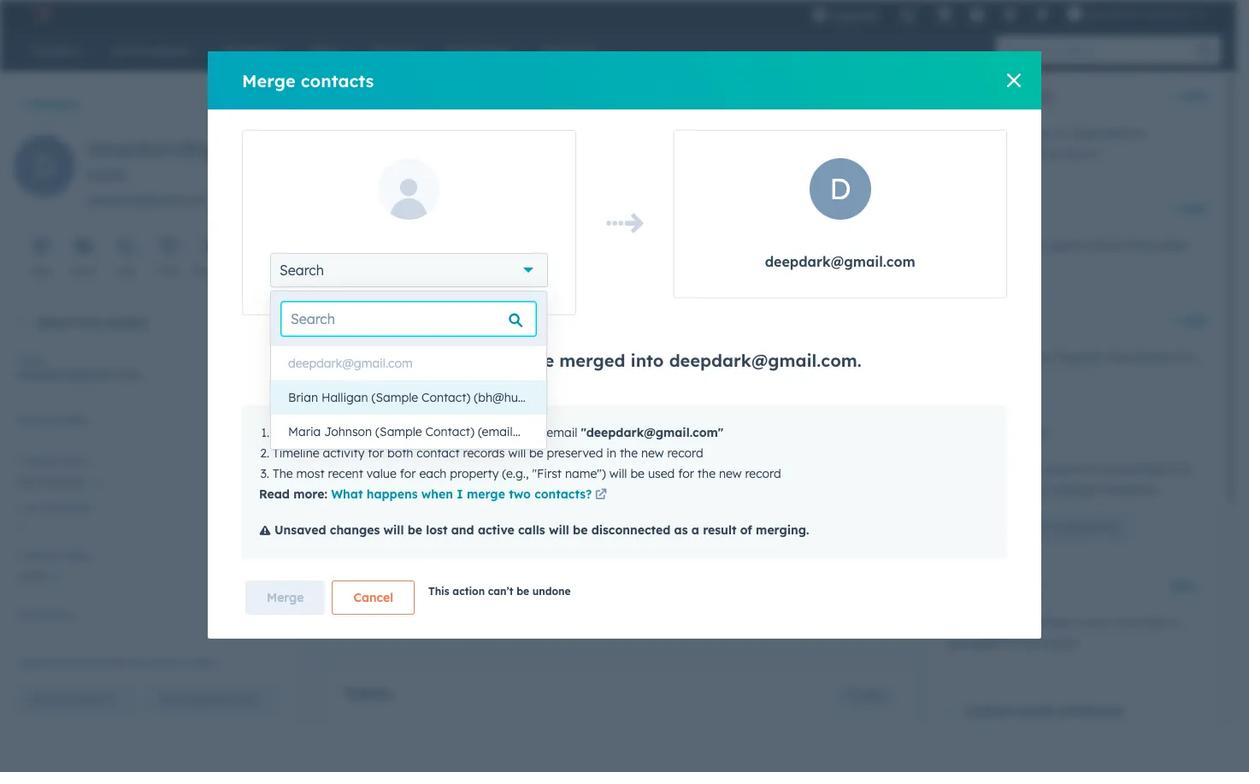 Task type: vqa. For each thing, say whether or not it's contained in the screenshot.
the inside Track the revenue opportunities associated with this record.
yes



Task type: locate. For each thing, give the bounding box(es) containing it.
deepdark@gmail.com
[[86, 192, 210, 208], [765, 253, 916, 270], [573, 346, 705, 361], [669, 350, 858, 371], [288, 356, 413, 371], [17, 367, 142, 382]]

with inside track the revenue opportunities associated with this record.
[[946, 258, 969, 274]]

associated down businesses
[[946, 146, 1007, 162]]

last left activity
[[742, 198, 769, 210]]

deepdark@gmail. com deepdark@gmail.com
[[86, 135, 257, 208]]

stage
[[62, 549, 89, 562]]

associated inside the track the customer requests associated with this record.
[[1108, 350, 1170, 365]]

no for deals
[[506, 599, 522, 614]]

1 vertical spatial (0)
[[1003, 201, 1020, 216]]

email right an
[[509, 346, 542, 361]]

list box
[[271, 346, 636, 449]]

the inside track the revenue opportunities associated with this record.
[[979, 238, 997, 253]]

0 vertical spatial + add
[[1172, 89, 1207, 104]]

number
[[50, 414, 87, 427]]

notifications button
[[1029, 0, 1058, 27]]

deals down businesses
[[966, 201, 999, 216]]

record. inside the track the customer requests associated with this record.
[[969, 370, 1008, 386]]

tickets
[[343, 685, 392, 702]]

tara inside popup button
[[17, 475, 41, 490]]

objects
[[591, 467, 632, 482], [591, 599, 632, 614]]

the inside "see the businesses or organizations associated with this record."
[[970, 126, 988, 141]]

2
[[1185, 7, 1191, 21]]

be left the "used"
[[631, 466, 645, 482]]

merge inside button
[[267, 590, 304, 606]]

caret image left companies (0)
[[942, 95, 952, 99]]

contact) down brian halligan (sample contact) (bh@hubspot.com)
[[426, 424, 475, 440]]

no down "can't"
[[506, 599, 522, 614]]

contact) inside button
[[422, 390, 471, 405]]

0 vertical spatial type
[[673, 467, 699, 482]]

no associated objects of this type exist. for companies
[[506, 467, 731, 482]]

d button
[[14, 135, 75, 203]]

what
[[331, 487, 363, 502]]

associated up payments.
[[1104, 462, 1166, 477]]

0 vertical spatial schultz
[[405, 346, 446, 361]]

caret image inside the about this contact dropdown button
[[14, 320, 24, 325]]

of for companies
[[635, 467, 647, 482]]

email deepdark@gmail.com
[[17, 354, 142, 382]]

navigation containing overview
[[323, 87, 529, 130]]

for right basis at the bottom left of the page
[[75, 656, 88, 669]]

1 add button from the top
[[836, 553, 893, 576]]

name")
[[565, 466, 606, 482]]

track for track the revenue opportunities associated with this record.
[[946, 238, 976, 253]]

disconnected
[[592, 523, 671, 538]]

type down as
[[673, 599, 699, 614]]

0 horizontal spatial to
[[1002, 636, 1014, 651]]

1 view from the left
[[32, 693, 55, 706]]

email for email
[[71, 265, 96, 277]]

email down about on the top of the page
[[17, 354, 44, 367]]

the
[[273, 425, 293, 441], [273, 466, 293, 482]]

2 vertical spatial + add
[[1172, 313, 1207, 328]]

the inside see the files attached to your activities or uploaded to this record.
[[970, 615, 988, 630]]

0 vertical spatial exist.
[[702, 467, 731, 482]]

1 date from the left
[[447, 198, 474, 210]]

1 vertical spatial tara
[[17, 475, 41, 490]]

(sample down 'deepdark@gmail.com' button
[[372, 390, 418, 405]]

record. down organizations
[[1061, 146, 1100, 162]]

"deepdark@gmail.com"
[[581, 425, 724, 441]]

search button
[[1189, 36, 1221, 65]]

can't
[[488, 585, 514, 598]]

logged
[[449, 346, 488, 361]]

0 vertical spatial last
[[742, 198, 769, 210]]

hubspot image
[[31, 3, 51, 24]]

1 vertical spatial companies
[[343, 421, 420, 438]]

0 vertical spatial lead
[[604, 216, 632, 232]]

upgrade image
[[813, 8, 828, 23]]

tara down search search box at left
[[378, 346, 402, 361]]

2 add button from the top
[[836, 685, 893, 708]]

contacted
[[41, 502, 90, 515]]

timeline
[[273, 446, 320, 461]]

1 vertical spatial caret image
[[14, 320, 24, 325]]

payments (0)
[[966, 425, 1046, 441]]

(sample
[[372, 390, 418, 405], [376, 424, 422, 440]]

activities link
[[428, 88, 528, 129]]

deepdark@gmail.com button
[[271, 346, 547, 381]]

1 + add from the top
[[1172, 89, 1207, 104]]

merge for merge contacts
[[242, 70, 296, 91]]

with inside the track the customer requests associated with this record.
[[1173, 350, 1197, 365]]

organizations
[[1070, 126, 1147, 141]]

payments up hubspot
[[1044, 462, 1101, 477]]

last down tara schultz
[[17, 502, 38, 515]]

1 vertical spatial add button
[[836, 685, 893, 708]]

email down email icon
[[71, 265, 96, 277]]

0 vertical spatial payments
[[1044, 462, 1101, 477]]

companies inside dropdown button
[[966, 89, 1033, 104]]

settings link
[[993, 0, 1029, 27]]

task image
[[162, 240, 176, 254]]

see the files attached to your activities or uploaded to this record.
[[946, 615, 1181, 651]]

no associated objects of this type exist. down in
[[506, 467, 731, 482]]

0 horizontal spatial last
[[17, 502, 38, 515]]

2 track from the top
[[946, 350, 976, 365]]

johnson
[[324, 424, 372, 440]]

1 vertical spatial + add
[[1172, 201, 1207, 216]]

0 horizontal spatial caret image
[[14, 320, 24, 325]]

1 vertical spatial (sample
[[376, 424, 422, 440]]

0 vertical spatial email
[[71, 265, 96, 277]]

overview link
[[324, 88, 428, 129]]

contact) up maria johnson (sample contact) (emailmaria@hubspot.com) button at the bottom of page
[[422, 390, 471, 405]]

contact owner
[[17, 455, 88, 468]]

exist. for deals
[[702, 599, 731, 614]]

activity
[[323, 446, 365, 461]]

and
[[987, 462, 1009, 477], [451, 523, 474, 538]]

0 vertical spatial deals
[[966, 201, 999, 216]]

track down the deals (0)
[[946, 238, 976, 253]]

type
[[673, 467, 699, 482], [673, 599, 699, 614]]

_________ will be merged into deepdark@gmail.com .
[[388, 350, 862, 371]]

1 vertical spatial objects
[[591, 599, 632, 614]]

used
[[648, 466, 675, 482]]

2 vertical spatial + add button
[[1172, 310, 1207, 331]]

1 vertical spatial lifecycle
[[17, 549, 59, 562]]

contact inside collect and track payments associated with this contact using hubspot payments.
[[969, 482, 1012, 498]]

deepdark@gmail.
[[86, 135, 257, 161]]

1 vertical spatial type
[[673, 599, 699, 614]]

email up preserved
[[547, 425, 578, 441]]

type down "deepdark@gmail.com"
[[673, 467, 699, 482]]

close image
[[1008, 74, 1021, 87]]

lifecycle inside lifecycle stage lead
[[571, 198, 629, 210]]

associated right requests
[[1108, 350, 1170, 365]]

1 no from the top
[[506, 467, 522, 482]]

to left your
[[1072, 615, 1083, 630]]

deepdark@gmail.com inside deepdark@gmail. com deepdark@gmail.com
[[86, 192, 210, 208]]

brian
[[288, 390, 318, 405]]

record. down revenue
[[996, 258, 1035, 274]]

be down contacts? on the bottom of the page
[[573, 523, 588, 538]]

using
[[1015, 482, 1046, 498]]

1 horizontal spatial caret image
[[942, 95, 952, 99]]

2 see from the top
[[946, 615, 966, 630]]

businesses
[[991, 126, 1052, 141]]

for up the value
[[368, 446, 384, 461]]

1 vertical spatial schultz
[[45, 475, 85, 490]]

1 horizontal spatial date
[[827, 198, 854, 210]]

tara schultz image
[[1068, 6, 1083, 21]]

this inside track the revenue opportunities associated with this record.
[[973, 258, 993, 274]]

the inside the track the customer requests associated with this record.
[[979, 350, 997, 365]]

of for deals
[[635, 599, 647, 614]]

record
[[394, 425, 431, 441], [668, 446, 704, 461], [745, 466, 782, 482]]

record up the both
[[394, 425, 431, 441]]

0 vertical spatial record
[[394, 425, 431, 441]]

1 vertical spatial and
[[451, 523, 474, 538]]

(sample inside button
[[372, 390, 418, 405]]

unsaved
[[275, 523, 326, 538]]

create
[[403, 198, 444, 210]]

associated right opportunities
[[1127, 238, 1189, 253]]

1 vertical spatial or
[[1169, 615, 1181, 630]]

2 + from the top
[[1172, 201, 1180, 216]]

1 vertical spatial merge
[[267, 590, 304, 606]]

caret image left about on the top of the page
[[14, 320, 24, 325]]

lost
[[426, 523, 448, 538]]

2 type from the top
[[673, 599, 699, 614]]

0 horizontal spatial email
[[17, 354, 44, 367]]

0 vertical spatial no associated objects of this type exist.
[[506, 467, 731, 482]]

payments right up
[[1069, 521, 1117, 534]]

last for last contacted
[[17, 502, 38, 515]]

1 + add button from the top
[[1172, 86, 1207, 107]]

create date 10/19/2023 10:44 am edt
[[366, 198, 511, 232]]

1 vertical spatial record
[[668, 446, 704, 461]]

email for email deepdark@gmail.com
[[17, 354, 44, 367]]

email inside the email deepdark@gmail.com
[[17, 354, 44, 367]]

files
[[991, 615, 1014, 630]]

help image
[[970, 8, 986, 23]]

type for deals
[[673, 599, 699, 614]]

view all properties link
[[17, 686, 136, 714]]

1 horizontal spatial deals
[[966, 201, 999, 216]]

this inside see the files attached to your activities or uploaded to this record.
[[1017, 636, 1037, 651]]

tara down contact owner
[[17, 475, 41, 490]]

2 no associated objects of this type exist. from the top
[[506, 599, 731, 614]]

deals for deals (0)
[[966, 201, 999, 216]]

exist. right the "used"
[[702, 467, 731, 482]]

the up records
[[478, 425, 496, 441]]

property down data
[[186, 693, 228, 706]]

1 horizontal spatial last
[[742, 198, 769, 210]]

2 link opens in a new window image from the top
[[595, 489, 607, 502]]

caret image inside companies (0) dropdown button
[[942, 95, 952, 99]]

track left customer
[[946, 350, 976, 365]]

2 exist. from the top
[[702, 599, 731, 614]]

of right result
[[741, 523, 753, 538]]

track inside the track the customer requests associated with this record.
[[946, 350, 976, 365]]

track the revenue opportunities associated with this record.
[[946, 238, 1189, 274]]

1 horizontal spatial view
[[160, 693, 184, 706]]

no associated objects of this type exist. down undone
[[506, 599, 731, 614]]

(0) inside dropdown button
[[1029, 425, 1046, 441]]

1 horizontal spatial property
[[450, 466, 499, 482]]

attached
[[1017, 615, 1068, 630]]

this
[[1038, 146, 1058, 162], [973, 258, 993, 274], [77, 315, 99, 330], [946, 370, 966, 386], [650, 467, 670, 482], [946, 482, 966, 498], [650, 599, 670, 614], [1017, 636, 1037, 651]]

contact create attribution button
[[929, 689, 1207, 735]]

property inside the resulting contact record will use the primary email "deepdark@gmail.com" timeline activity for both contact records will be preserved in the new record the most recent value for each property (e.g., "first name") will be used for the new record
[[450, 466, 499, 482]]

1 type from the top
[[673, 467, 699, 482]]

merge up actions
[[242, 70, 296, 91]]

objects down disconnected at bottom
[[591, 599, 632, 614]]

track the customer requests associated with this record.
[[946, 350, 1197, 386]]

1 horizontal spatial new
[[719, 466, 742, 482]]

0 horizontal spatial and
[[451, 523, 474, 538]]

+ add for see the businesses or organizations associated with this record.
[[1172, 89, 1207, 104]]

actions
[[215, 97, 259, 112]]

contact's
[[146, 656, 190, 669]]

add button for deals
[[836, 553, 893, 576]]

1 vertical spatial the
[[273, 466, 293, 482]]

1 vertical spatial lead
[[17, 569, 45, 584]]

deals down changes
[[343, 553, 381, 570]]

Last contacted text field
[[17, 512, 278, 540]]

deals inside deals (0) dropdown button
[[966, 201, 999, 216]]

contact inside dropdown button
[[966, 704, 1013, 719]]

the up timeline
[[273, 425, 293, 441]]

(0) up businesses
[[1037, 89, 1054, 104]]

1 track from the top
[[946, 238, 976, 253]]

0 vertical spatial the
[[273, 425, 293, 441]]

lead for lead status
[[17, 609, 41, 622]]

see inside see the files attached to your activities or uploaded to this record.
[[946, 615, 966, 630]]

more
[[243, 265, 266, 277]]

1 horizontal spatial schultz
[[405, 346, 446, 361]]

lead left status
[[17, 609, 41, 622]]

exist. for companies
[[702, 467, 731, 482]]

records
[[463, 446, 505, 461]]

overview
[[348, 101, 404, 116]]

dialog
[[208, 51, 1042, 639]]

1 vertical spatial to
[[1002, 636, 1014, 651]]

0 vertical spatial no
[[506, 467, 522, 482]]

0 vertical spatial tara
[[378, 346, 402, 361]]

track
[[1012, 462, 1041, 477]]

merge down "unsaved"
[[267, 590, 304, 606]]

view property history link
[[146, 686, 278, 714]]

property up what happens when i merge two contacts? link
[[450, 466, 499, 482]]

0 vertical spatial contact)
[[422, 390, 471, 405]]

lead down stage
[[604, 216, 632, 232]]

calling icon button
[[894, 2, 923, 27]]

meeting image
[[205, 240, 219, 254]]

2 no from the top
[[506, 599, 522, 614]]

schultz down search search box at left
[[405, 346, 446, 361]]

no up two on the left bottom of page
[[506, 467, 522, 482]]

1 vertical spatial of
[[741, 523, 753, 538]]

1 horizontal spatial to
[[1072, 615, 1083, 630]]

brian halligan (sample contact) (bh@hubspot.com)
[[288, 390, 582, 405]]

and right lost
[[451, 523, 474, 538]]

track inside track the revenue opportunities associated with this record.
[[946, 238, 976, 253]]

notifications image
[[1035, 8, 1051, 23]]

menu
[[803, 0, 1216, 33]]

1 exist. from the top
[[702, 467, 731, 482]]

tara for tara schultz
[[17, 475, 41, 490]]

will left use
[[434, 425, 452, 441]]

Search HubSpot search field
[[997, 36, 1206, 65]]

view down contact's
[[160, 693, 184, 706]]

1 vertical spatial track
[[946, 350, 976, 365]]

record. down attached
[[1041, 636, 1080, 651]]

1 vertical spatial property
[[186, 693, 228, 706]]

0 vertical spatial +
[[1172, 89, 1180, 104]]

1 vertical spatial payments
[[1069, 521, 1117, 534]]

this inside collect and track payments associated with this contact using hubspot payments.
[[946, 482, 966, 498]]

0 vertical spatial companies
[[966, 89, 1033, 104]]

of down disconnected at bottom
[[635, 599, 647, 614]]

navigation
[[323, 87, 529, 130]]

no associated objects of this type exist. for deals
[[506, 599, 731, 614]]

add button
[[836, 553, 893, 576], [836, 685, 893, 708]]

lifecycle for lifecycle stage lead
[[571, 198, 629, 210]]

1 horizontal spatial and
[[987, 462, 1009, 477]]

be up '(bh@hubspot.com)'
[[533, 350, 554, 371]]

new down "deepdark@gmail.com"
[[641, 446, 664, 461]]

with inside collect and track payments associated with this contact using hubspot payments.
[[1169, 462, 1193, 477]]

up
[[1054, 521, 1066, 534]]

+ add button
[[1172, 86, 1207, 107], [1172, 198, 1207, 219], [1172, 310, 1207, 331]]

and left track
[[987, 462, 1009, 477]]

1 vertical spatial deals
[[343, 553, 381, 570]]

0 vertical spatial and
[[987, 462, 1009, 477]]

0 vertical spatial new
[[641, 446, 664, 461]]

0 horizontal spatial email
[[509, 346, 542, 361]]

about this contact
[[38, 315, 148, 330]]

view left all
[[32, 693, 55, 706]]

0 vertical spatial contact
[[17, 455, 56, 468]]

contact) inside button
[[426, 424, 475, 440]]

companies for companies
[[343, 421, 420, 438]]

3 + add button from the top
[[1172, 310, 1207, 331]]

2 objects from the top
[[591, 599, 632, 614]]

track
[[946, 238, 976, 253], [946, 350, 976, 365]]

add inside popup button
[[1171, 578, 1194, 594]]

2 view from the left
[[160, 693, 184, 706]]

1 horizontal spatial email
[[547, 425, 578, 441]]

0 vertical spatial property
[[450, 466, 499, 482]]

1 horizontal spatial email
[[71, 265, 96, 277]]

schultz inside tara schultz popup button
[[45, 475, 85, 490]]

(0) up revenue
[[1003, 201, 1020, 216]]

2 vertical spatial lead
[[17, 609, 41, 622]]

the left revenue
[[979, 238, 997, 253]]

or down companies (0) dropdown button
[[1055, 126, 1067, 141]]

1 horizontal spatial companies
[[966, 89, 1033, 104]]

the up uploaded
[[970, 615, 988, 630]]

contacts?
[[535, 487, 592, 502]]

contact)
[[422, 390, 471, 405], [426, 424, 475, 440]]

to down files
[[1002, 636, 1014, 651]]

schultz down owner
[[45, 475, 85, 490]]

date up the "10:44"
[[447, 198, 474, 210]]

0 vertical spatial of
[[635, 467, 647, 482]]

caret image for companies (0)
[[942, 95, 952, 99]]

view inside "link"
[[32, 693, 55, 706]]

associated
[[946, 146, 1007, 162], [1127, 238, 1189, 253], [1108, 350, 1170, 365], [1104, 462, 1166, 477], [526, 467, 587, 482], [526, 599, 587, 614]]

add button for tickets
[[836, 685, 893, 708]]

associated down undone
[[526, 599, 587, 614]]

contact up activity
[[348, 425, 391, 441]]

0 vertical spatial caret image
[[942, 95, 952, 99]]

record. inside see the files attached to your activities or uploaded to this record.
[[1041, 636, 1080, 651]]

will up (e.g.,
[[508, 446, 526, 461]]

1 vertical spatial +
[[1172, 201, 1180, 216]]

1 no associated objects of this type exist. from the top
[[506, 467, 731, 482]]

1 vertical spatial email
[[547, 425, 578, 441]]

0 vertical spatial track
[[946, 238, 976, 253]]

2 vertical spatial +
[[1172, 313, 1180, 328]]

associated inside "see the businesses or organizations associated with this record."
[[946, 146, 1007, 162]]

set up payments
[[1035, 521, 1117, 534]]

1 see from the top
[[946, 126, 966, 141]]

contact) for (bh@hubspot.com)
[[422, 390, 471, 405]]

search image
[[1198, 43, 1213, 58]]

objects for companies
[[591, 467, 632, 482]]

+ add for track the revenue opportunities associated with this record.
[[1172, 201, 1207, 216]]

lifecycle left stage in the bottom left of the page
[[17, 549, 59, 562]]

1 objects from the top
[[591, 467, 632, 482]]

contact up each
[[417, 446, 460, 461]]

contact right caret icon
[[966, 704, 1013, 719]]

0 vertical spatial (sample
[[372, 390, 418, 405]]

new up result
[[719, 466, 742, 482]]

record up merging.
[[745, 466, 782, 482]]

0 horizontal spatial date
[[447, 198, 474, 210]]

both
[[387, 446, 413, 461]]

contact up tara schultz
[[17, 455, 56, 468]]

0 horizontal spatial deals
[[343, 553, 381, 570]]

+ for track the customer requests associated with this record.
[[1172, 313, 1180, 328]]

2 vertical spatial record
[[745, 466, 782, 482]]

1 vertical spatial exist.
[[702, 599, 731, 614]]

1 horizontal spatial record
[[668, 446, 704, 461]]

hubspot
[[1049, 482, 1099, 498]]

contact down call
[[103, 315, 148, 330]]

(sample inside button
[[376, 424, 422, 440]]

1 horizontal spatial tara
[[378, 346, 402, 361]]

objects down in
[[591, 467, 632, 482]]

see down companies (0)
[[946, 126, 966, 141]]

or right activities
[[1169, 615, 1181, 630]]

for down the both
[[400, 466, 416, 482]]

0 vertical spatial to
[[1072, 615, 1083, 630]]

settings image
[[1003, 8, 1018, 23]]

view for view property history
[[160, 693, 184, 706]]

+ add button for track the customer requests associated with this record.
[[1172, 310, 1207, 331]]

1 vertical spatial last
[[17, 502, 38, 515]]

record. down customer
[[969, 370, 1008, 386]]

1 vertical spatial see
[[946, 615, 966, 630]]

date right activity
[[827, 198, 854, 210]]

attachments
[[966, 578, 1042, 594]]

the resulting contact record will use the primary email "deepdark@gmail.com" timeline activity for both contact records will be preserved in the new record the most recent value for each property (e.g., "first name") will be used for the new record
[[273, 425, 782, 482]]

basis
[[46, 656, 72, 669]]

link opens in a new window image
[[595, 486, 607, 506], [595, 489, 607, 502]]

3 + from the top
[[1172, 313, 1180, 328]]

(0)
[[1037, 89, 1054, 104], [1003, 201, 1020, 216], [1029, 425, 1046, 441]]

0 horizontal spatial tara
[[17, 475, 41, 490]]

exist. down result
[[702, 599, 731, 614]]

1 vertical spatial no
[[506, 599, 522, 614]]

see inside "see the businesses or organizations associated with this record."
[[946, 126, 966, 141]]

the left businesses
[[970, 126, 988, 141]]

more:
[[294, 487, 327, 502]]

0 horizontal spatial companies
[[343, 421, 420, 438]]

1 horizontal spatial lifecycle
[[571, 198, 629, 210]]

(sample up the both
[[376, 424, 422, 440]]

3 + add from the top
[[1172, 313, 1207, 328]]

october
[[803, 346, 849, 361]]

1 horizontal spatial contact
[[966, 704, 1013, 719]]

0 vertical spatial email
[[509, 346, 542, 361]]

1 the from the top
[[273, 425, 293, 441]]

lead down lifecycle stage
[[17, 569, 45, 584]]

2 date from the left
[[827, 198, 854, 210]]

call image
[[120, 240, 133, 254]]

2 + add from the top
[[1172, 201, 1207, 216]]

schultz for tara schultz
[[45, 475, 85, 490]]

0 vertical spatial merge
[[242, 70, 296, 91]]

0 vertical spatial + add button
[[1172, 86, 1207, 107]]

menu containing apoptosis studios 2
[[803, 0, 1216, 33]]

of left the "used"
[[635, 467, 647, 482]]

0 horizontal spatial contact
[[17, 455, 56, 468]]

2 vertical spatial of
[[635, 599, 647, 614]]

2 + add button from the top
[[1172, 198, 1207, 219]]

0 horizontal spatial lifecycle
[[17, 549, 59, 562]]

search button
[[270, 253, 548, 287]]

1 + from the top
[[1172, 89, 1180, 104]]

merging.
[[756, 523, 810, 538]]

the left customer
[[979, 350, 997, 365]]

uploaded
[[946, 636, 999, 651]]

1 vertical spatial contact)
[[426, 424, 475, 440]]

hubspot link
[[21, 3, 64, 24]]

0 vertical spatial see
[[946, 126, 966, 141]]

1 vertical spatial contact
[[966, 704, 1013, 719]]

1 vertical spatial no associated objects of this type exist.
[[506, 599, 731, 614]]

companies down close image
[[966, 89, 1033, 104]]

caret image
[[942, 95, 952, 99], [14, 320, 24, 325]]

of
[[635, 467, 647, 482], [741, 523, 753, 538], [635, 599, 647, 614]]

lead inside popup button
[[17, 569, 45, 584]]

0 horizontal spatial new
[[641, 446, 664, 461]]

+ add for track the customer requests associated with this record.
[[1172, 313, 1207, 328]]

(0) up track
[[1029, 425, 1046, 441]]

merge contacts
[[242, 70, 374, 91]]

0 horizontal spatial schultz
[[45, 475, 85, 490]]

(0) for deals (0)
[[1003, 201, 1020, 216]]



Task type: describe. For each thing, give the bounding box(es) containing it.
email link
[[509, 346, 542, 361]]

tara for tara schultz logged an email with deepdark@gmail.com
[[378, 346, 402, 361]]

with for collect and track payments associated with this contact using hubspot payments.
[[1169, 462, 1193, 477]]

with for track the customer requests associated with this record.
[[1173, 350, 1197, 365]]

companies for companies (0)
[[966, 89, 1033, 104]]

will up '(bh@hubspot.com)'
[[499, 350, 528, 371]]

record. inside track the revenue opportunities associated with this record.
[[996, 258, 1035, 274]]

this inside "see the businesses or organizations associated with this record."
[[1038, 146, 1058, 162]]

edt
[[488, 216, 511, 232]]

view all properties
[[32, 693, 121, 706]]

collect
[[946, 462, 984, 477]]

call
[[118, 265, 135, 277]]

and inside collect and track payments associated with this contact using hubspot payments.
[[987, 462, 1009, 477]]

see for see the files attached to your activities or uploaded to this record.
[[946, 615, 966, 630]]

all
[[58, 693, 69, 706]]

happens
[[367, 487, 418, 502]]

be left lost
[[408, 523, 423, 538]]

maria
[[288, 424, 321, 440]]

10/19/2023
[[366, 216, 430, 232]]

1 link opens in a new window image from the top
[[595, 486, 607, 506]]

dialog containing merge contacts
[[208, 51, 1042, 639]]

last contacted
[[17, 502, 90, 515]]

recent communications
[[343, 303, 507, 320]]

will right calls
[[549, 523, 569, 538]]

activities
[[453, 101, 504, 116]]

2023
[[866, 346, 893, 361]]

2 horizontal spatial record
[[745, 466, 782, 482]]

with for tara schultz logged an email with deepdark@gmail.com
[[546, 346, 569, 361]]

this action can't be undone
[[429, 585, 571, 598]]

lead for lead
[[17, 569, 45, 584]]

this inside the track the customer requests associated with this record.
[[946, 370, 966, 386]]

2 the from the top
[[273, 466, 293, 482]]

each
[[419, 466, 447, 482]]

lifecycle for lifecycle stage
[[17, 549, 59, 562]]

caret image
[[942, 710, 952, 714]]

+ add button for see the businesses or organizations associated with this record.
[[1172, 86, 1207, 107]]

active
[[478, 523, 515, 538]]

objects for deals
[[591, 599, 632, 614]]

phone number
[[17, 414, 87, 427]]

10:44
[[433, 216, 463, 232]]

lead inside lifecycle stage lead
[[604, 216, 632, 232]]

use
[[455, 425, 474, 441]]

of inside dialog
[[741, 523, 753, 538]]

contact for contact create attribution
[[966, 704, 1013, 719]]

view for view all properties
[[32, 693, 55, 706]]

set
[[1035, 521, 1051, 534]]

contact create attribution
[[966, 704, 1123, 719]]

undone
[[533, 585, 571, 598]]

date inside create date 10/19/2023 10:44 am edt
[[447, 198, 474, 210]]

+ for see the businesses or organizations associated with this record.
[[1172, 89, 1180, 104]]

marketplaces button
[[928, 0, 964, 27]]

merge for merge
[[267, 590, 304, 606]]

0 horizontal spatial property
[[186, 693, 228, 706]]

(bh@hubspot.com)
[[474, 390, 582, 405]]

+ add button for track the revenue opportunities associated with this record.
[[1172, 198, 1207, 219]]

collect and track payments associated with this contact using hubspot payments.
[[946, 462, 1193, 498]]

list box containing deepdark@gmail.com
[[271, 346, 636, 449]]

into
[[631, 350, 664, 371]]

contacts
[[301, 70, 374, 91]]

calling icon image
[[901, 9, 916, 24]]

or inside "see the businesses or organizations associated with this record."
[[1055, 126, 1067, 141]]

contact for contact owner
[[17, 455, 56, 468]]

deals (0)
[[966, 201, 1020, 216]]

_________
[[388, 350, 494, 371]]

resulting
[[296, 425, 345, 441]]

lifecycle stage lead
[[571, 198, 666, 232]]

create
[[1017, 704, 1055, 719]]

the right in
[[620, 446, 638, 461]]

read
[[259, 487, 290, 502]]

deals for deals
[[343, 553, 381, 570]]

preserved
[[547, 446, 603, 461]]

add button
[[1160, 569, 1207, 603]]

unsaved changes will be lost and active calls will be disconnected as a result of merging.
[[275, 523, 810, 538]]

1 vertical spatial new
[[719, 466, 742, 482]]

changes
[[330, 523, 380, 538]]

contact inside dropdown button
[[103, 315, 148, 330]]

this inside dropdown button
[[77, 315, 99, 330]]

set up payments link
[[1021, 514, 1132, 541]]

email image
[[77, 240, 90, 254]]

note
[[30, 265, 52, 277]]

an
[[491, 346, 506, 361]]

upgrade
[[832, 9, 880, 22]]

maria johnson (sample contact) (emailmaria@hubspot.com) button
[[271, 415, 636, 449]]

tara schultz
[[17, 475, 85, 490]]

+ for track the revenue opportunities associated with this record.
[[1172, 201, 1180, 216]]

record. inside "see the businesses or organizations associated with this record."
[[1061, 146, 1100, 162]]

(sample for johnson
[[376, 424, 422, 440]]

brian halligan (sample contact) (bh@hubspot.com) button
[[271, 381, 582, 415]]

october 4, 2023
[[803, 346, 893, 361]]

Search search field
[[281, 302, 536, 336]]

contact) for (emailmaria@hubspot.com)
[[426, 424, 475, 440]]

last for last activity date
[[742, 198, 769, 210]]

maria johnson (sample contact) (emailmaria@hubspot.com)
[[288, 424, 636, 440]]

caret image for about this contact
[[14, 320, 24, 325]]

revenue
[[1001, 238, 1045, 253]]

search
[[280, 262, 324, 279]]

type for companies
[[673, 467, 699, 482]]

lead status
[[17, 609, 74, 622]]

legal
[[17, 656, 44, 669]]

activity
[[772, 198, 824, 210]]

will down in
[[610, 466, 627, 482]]

am
[[467, 216, 485, 232]]

payments inside collect and track payments associated with this contact using hubspot payments.
[[1044, 462, 1101, 477]]

recent
[[343, 303, 390, 320]]

the right the "used"
[[698, 466, 716, 482]]

4,
[[852, 346, 862, 361]]

schultz for tara schultz logged an email with deepdark@gmail.com
[[405, 346, 446, 361]]

contacts
[[27, 97, 80, 112]]

cancel
[[354, 590, 394, 606]]

companies (0) button
[[929, 74, 1166, 120]]

deals (0) button
[[929, 186, 1166, 232]]

link opens in a new window image inside what happens when i merge two contacts? link
[[595, 489, 607, 502]]

be up "first at the left of page
[[530, 446, 544, 461]]

with for track the revenue opportunities associated with this record.
[[946, 258, 969, 274]]

apoptosis studios 2 button
[[1058, 0, 1216, 27]]

with inside "see the businesses or organizations associated with this record."
[[1010, 146, 1034, 162]]

about
[[38, 315, 74, 330]]

associated inside collect and track payments associated with this contact using hubspot payments.
[[1104, 462, 1166, 477]]

status
[[44, 609, 74, 622]]

Phone number text field
[[17, 411, 278, 446]]

merge button
[[245, 581, 325, 615]]

be right "can't"
[[517, 585, 529, 598]]

(e.g.,
[[502, 466, 529, 482]]

note image
[[34, 240, 48, 254]]

(0) for companies (0)
[[1037, 89, 1054, 104]]

will down happens
[[384, 523, 404, 538]]

deepdark@gmail.com inside button
[[288, 356, 413, 371]]

cancel button
[[332, 581, 415, 615]]

track for track the customer requests associated with this record.
[[946, 350, 976, 365]]

no for companies
[[506, 467, 522, 482]]

a
[[692, 523, 700, 538]]

your
[[1087, 615, 1112, 630]]

(sample for halligan
[[372, 390, 418, 405]]

last activity date
[[742, 198, 854, 210]]

for right the "used"
[[678, 466, 695, 482]]

marketplaces image
[[938, 8, 953, 23]]

read more:
[[259, 487, 331, 502]]

associated inside track the revenue opportunities associated with this record.
[[1127, 238, 1189, 253]]

payments (0) button
[[929, 410, 1200, 456]]

associated up contacts? on the bottom of the page
[[526, 467, 587, 482]]

email inside the resulting contact record will use the primary email "deepdark@gmail.com" timeline activity for both contact records will be preserved in the new record the most recent value for each property (e.g., "first name") will be used for the new record
[[547, 425, 578, 441]]

see for see the businesses or organizations associated with this record.
[[946, 126, 966, 141]]

lifecycle stage
[[17, 549, 89, 562]]

or inside see the files attached to your activities or uploaded to this record.
[[1169, 615, 1181, 630]]

(0) for payments (0)
[[1029, 425, 1046, 441]]



